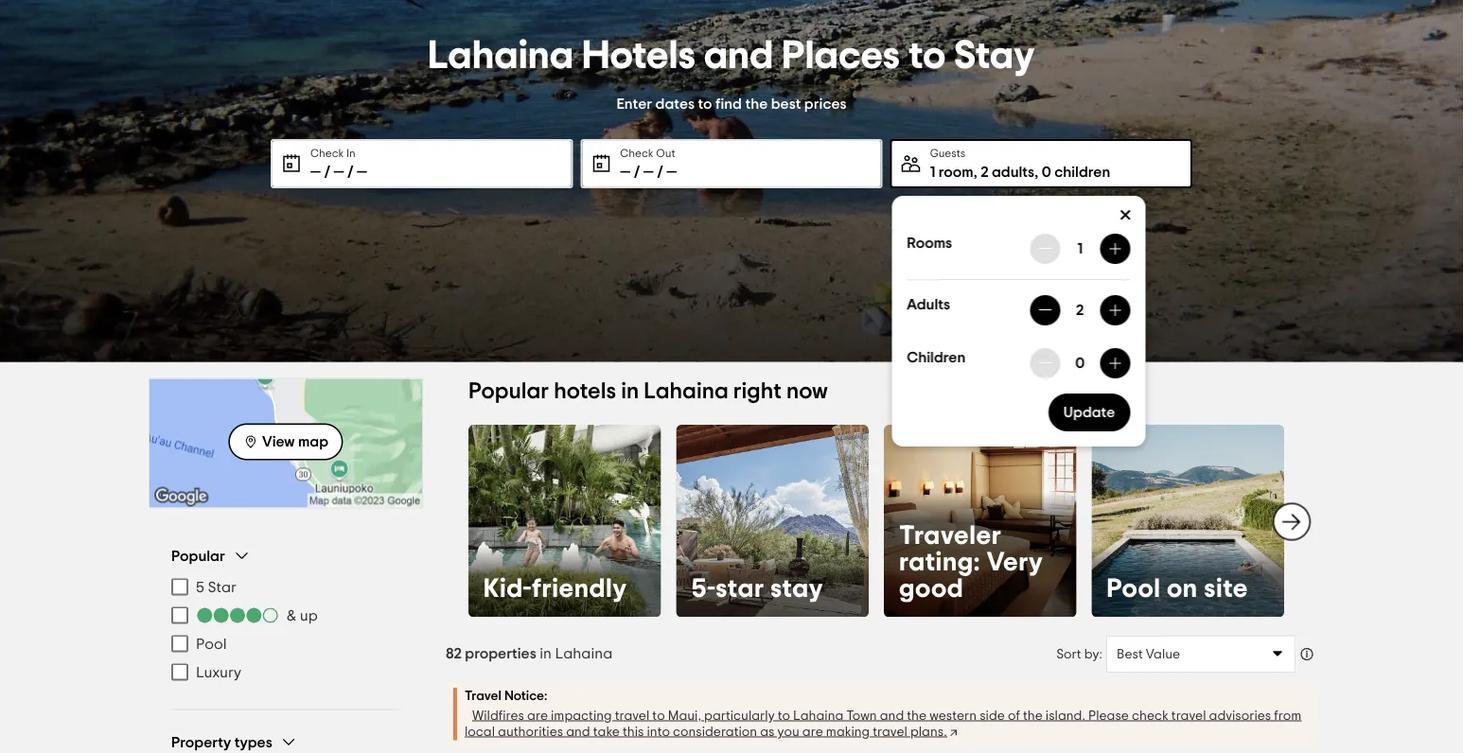 Task type: locate. For each thing, give the bounding box(es) containing it.
1 vertical spatial in
[[540, 646, 552, 661]]

hotels
[[582, 36, 696, 76]]

1 check from the left
[[311, 148, 344, 159]]

0 horizontal spatial 0
[[1042, 165, 1052, 180]]

pool for pool on site
[[1107, 576, 1161, 602]]

menu
[[171, 573, 400, 687]]

travel up this
[[615, 710, 650, 723]]

0 horizontal spatial ,
[[974, 165, 978, 180]]

and
[[704, 36, 774, 76], [880, 710, 904, 723], [566, 726, 590, 739]]

to left find
[[698, 96, 713, 111]]

check left out
[[620, 148, 654, 159]]

and right town
[[880, 710, 904, 723]]

, left children
[[1035, 165, 1039, 180]]

enter dates to find the best prices
[[617, 96, 847, 111]]

2
[[981, 165, 989, 180], [1077, 303, 1085, 318]]

& up
[[287, 608, 318, 623]]

take
[[593, 726, 620, 739]]

2 vertical spatial and
[[566, 726, 590, 739]]

rating:
[[899, 549, 981, 576]]

out
[[656, 148, 676, 159]]

0 right set child count to one less icon
[[1076, 356, 1086, 371]]

0 vertical spatial 0
[[1042, 165, 1052, 180]]

1 horizontal spatial popular
[[469, 381, 549, 403]]

1 horizontal spatial ,
[[1035, 165, 1039, 180]]

popular
[[469, 381, 549, 403], [171, 549, 225, 564]]

to
[[909, 36, 946, 76], [698, 96, 713, 111], [653, 710, 665, 723], [778, 710, 791, 723]]

2 right the room
[[981, 165, 989, 180]]

1 horizontal spatial 1
[[1078, 241, 1084, 257]]

traveler rating: very good
[[899, 523, 1044, 602]]

×
[[1120, 203, 1133, 229]]

enter
[[617, 96, 652, 111]]

—
[[311, 165, 321, 180], [334, 165, 344, 180], [357, 165, 367, 180], [620, 165, 631, 180], [644, 165, 654, 180], [667, 165, 677, 180]]

friendly
[[532, 576, 628, 602]]

5
[[196, 580, 204, 595]]

are up authorities
[[527, 710, 548, 723]]

2 , from the left
[[1035, 165, 1039, 180]]

travel down town
[[873, 726, 908, 739]]

travel
[[615, 710, 650, 723], [1172, 710, 1207, 723], [873, 726, 908, 739]]

very
[[987, 549, 1044, 576]]

in for properties
[[540, 646, 552, 661]]

82
[[446, 646, 462, 661]]

2 horizontal spatial travel
[[1172, 710, 1207, 723]]

update
[[1064, 405, 1116, 420]]

1 / from the left
[[324, 165, 330, 180]]

0 right adults
[[1042, 165, 1052, 180]]

lahaina inside wildfires are impacting travel to maui, particularly to lahaina town and the western side of the island. please check travel advisories from local authorities and take this into consideration as you are making travel plans.
[[794, 710, 844, 723]]

advisories
[[1210, 710, 1272, 723]]

and down impacting on the bottom left of the page
[[566, 726, 590, 739]]

right
[[734, 381, 782, 403]]

the
[[746, 96, 768, 111], [907, 710, 927, 723], [1023, 710, 1043, 723]]

children
[[1055, 165, 1111, 180]]

up
[[300, 608, 318, 623]]

0 vertical spatial in
[[621, 381, 639, 403]]

popular left hotels
[[469, 381, 549, 403]]

0 horizontal spatial in
[[540, 646, 552, 661]]

0 vertical spatial 1
[[930, 165, 936, 180]]

0 vertical spatial are
[[527, 710, 548, 723]]

1 vertical spatial popular
[[171, 549, 225, 564]]

1 horizontal spatial in
[[621, 381, 639, 403]]

travel notice:
[[465, 690, 548, 703]]

0 horizontal spatial check
[[311, 148, 344, 159]]

travel right check in the bottom of the page
[[1172, 710, 1207, 723]]

sort by:
[[1057, 648, 1103, 661]]

plans.
[[911, 726, 947, 739]]

0 horizontal spatial travel
[[615, 710, 650, 723]]

pool up luxury
[[196, 637, 227, 652]]

property
[[171, 735, 231, 750]]

are right you at the right
[[803, 726, 823, 739]]

1 vertical spatial 0
[[1076, 356, 1086, 371]]

0 horizontal spatial are
[[527, 710, 548, 723]]

guests 1 room , 2 adults , 0 children
[[930, 148, 1111, 180]]

check for check in — / — / —
[[311, 148, 344, 159]]

1 horizontal spatial 0
[[1076, 356, 1086, 371]]

site
[[1205, 576, 1249, 602]]

0 horizontal spatial popular
[[171, 549, 225, 564]]

1 right set room count to one less image
[[1078, 241, 1084, 257]]

0 horizontal spatial 1
[[930, 165, 936, 180]]

0 vertical spatial pool
[[1107, 576, 1161, 602]]

,
[[974, 165, 978, 180], [1035, 165, 1039, 180]]

menu containing 5 star
[[171, 573, 400, 687]]

1 vertical spatial 2
[[1077, 303, 1085, 318]]

value
[[1146, 648, 1181, 661]]

1 horizontal spatial pool
[[1107, 576, 1161, 602]]

0 horizontal spatial pool
[[196, 637, 227, 652]]

/
[[324, 165, 330, 180], [347, 165, 354, 180], [634, 165, 640, 180], [657, 165, 664, 180]]

1 vertical spatial 1
[[1078, 241, 1084, 257]]

stay
[[955, 36, 1035, 76]]

making
[[826, 726, 870, 739]]

0 horizontal spatial 2
[[981, 165, 989, 180]]

0
[[1042, 165, 1052, 180], [1076, 356, 1086, 371]]

group containing popular
[[171, 547, 400, 687]]

the right the of
[[1023, 710, 1043, 723]]

1 horizontal spatial check
[[620, 148, 654, 159]]

popular for popular
[[171, 549, 225, 564]]

the up plans.
[[907, 710, 927, 723]]

1 left the room
[[930, 165, 936, 180]]

pool
[[1107, 576, 1161, 602], [196, 637, 227, 652]]

popular for popular hotels in lahaina right now
[[469, 381, 549, 403]]

maui,
[[668, 710, 702, 723]]

1 horizontal spatial are
[[803, 726, 823, 739]]

0 horizontal spatial the
[[746, 96, 768, 111]]

are
[[527, 710, 548, 723], [803, 726, 823, 739]]

in right 'properties' on the left bottom
[[540, 646, 552, 661]]

check
[[311, 148, 344, 159], [620, 148, 654, 159]]

2 horizontal spatial and
[[880, 710, 904, 723]]

check left in
[[311, 148, 344, 159]]

in
[[621, 381, 639, 403], [540, 646, 552, 661]]

previous image
[[457, 511, 480, 533]]

and up enter dates to find the best prices at the top
[[704, 36, 774, 76]]

2 check from the left
[[620, 148, 654, 159]]

pool on site
[[1107, 576, 1249, 602]]

wildfires are impacting travel to maui, particularly to lahaina town and the western side of the island. please check travel advisories from local authorities and take this into consideration as you are making travel plans.
[[465, 710, 1302, 739]]

of
[[1008, 710, 1021, 723]]

5-star stay link
[[676, 425, 869, 617]]

in right hotels
[[621, 381, 639, 403]]

lahaina
[[428, 36, 574, 76], [644, 381, 729, 403], [555, 646, 613, 661], [794, 710, 844, 723]]

to up the into
[[653, 710, 665, 723]]

1
[[930, 165, 936, 180], [1078, 241, 1084, 257]]

the right find
[[746, 96, 768, 111]]

popular up 5
[[171, 549, 225, 564]]

6 — from the left
[[667, 165, 677, 180]]

2 / from the left
[[347, 165, 354, 180]]

4 / from the left
[[657, 165, 664, 180]]

check inside the check out — / — / —
[[620, 148, 654, 159]]

sort
[[1057, 648, 1082, 661]]

, left adults
[[974, 165, 978, 180]]

luxury
[[196, 665, 241, 680]]

western
[[930, 710, 977, 723]]

1 horizontal spatial and
[[704, 36, 774, 76]]

on
[[1167, 576, 1198, 602]]

1 vertical spatial pool
[[196, 637, 227, 652]]

pool for pool
[[196, 637, 227, 652]]

group
[[171, 547, 400, 687]]

pool left on
[[1107, 576, 1161, 602]]

1 — from the left
[[311, 165, 321, 180]]

2 left "set adult count to one more" icon
[[1077, 303, 1085, 318]]

check inside check in — / — / —
[[311, 148, 344, 159]]

guests
[[930, 148, 966, 159]]

properties
[[465, 646, 537, 661]]

2 inside guests 1 room , 2 adults , 0 children
[[981, 165, 989, 180]]

0 vertical spatial 2
[[981, 165, 989, 180]]

0 vertical spatial popular
[[469, 381, 549, 403]]



Task type: describe. For each thing, give the bounding box(es) containing it.
popular hotels in lahaina right now
[[469, 381, 828, 403]]

0 vertical spatial and
[[704, 36, 774, 76]]

local
[[465, 726, 495, 739]]

0 horizontal spatial and
[[566, 726, 590, 739]]

check in — / — / —
[[311, 148, 367, 180]]

places
[[782, 36, 901, 76]]

4.0 of 5 bubbles image
[[196, 608, 279, 623]]

4 — from the left
[[620, 165, 631, 180]]

stay
[[771, 576, 824, 602]]

wildfires are impacting travel to maui, particularly to lahaina town and the western side of the island. please check travel advisories from local authorities and take this into consideration as you are making travel plans. link
[[465, 710, 1302, 741]]

particularly
[[704, 710, 775, 723]]

kid-
[[484, 576, 532, 602]]

consideration
[[673, 726, 758, 739]]

view
[[262, 435, 295, 450]]

this
[[623, 726, 644, 739]]

set child count to one less image
[[1108, 356, 1124, 371]]

5-star stay
[[692, 576, 824, 602]]

set adult count to one more image
[[1108, 303, 1124, 318]]

impacting
[[551, 710, 612, 723]]

star
[[716, 576, 765, 602]]

notice:
[[505, 690, 548, 703]]

wildfires
[[472, 710, 525, 723]]

rooms
[[908, 235, 953, 250]]

dates
[[656, 96, 695, 111]]

&
[[287, 608, 297, 623]]

children
[[908, 350, 966, 365]]

5 star
[[196, 580, 237, 595]]

1 horizontal spatial travel
[[873, 726, 908, 739]]

hotels
[[554, 381, 616, 403]]

2 — from the left
[[334, 165, 344, 180]]

5-
[[692, 576, 716, 602]]

best value
[[1117, 648, 1181, 661]]

set rooms to one more image
[[1108, 241, 1124, 257]]

authorities
[[498, 726, 563, 739]]

kid-friendly
[[484, 576, 628, 602]]

now
[[787, 381, 828, 403]]

best
[[1117, 648, 1143, 661]]

room
[[939, 165, 974, 180]]

check for check out — / — / —
[[620, 148, 654, 159]]

into
[[647, 726, 670, 739]]

next image
[[1281, 511, 1304, 533]]

best value button
[[1107, 636, 1296, 673]]

best
[[771, 96, 801, 111]]

3 / from the left
[[634, 165, 640, 180]]

82 properties in lahaina
[[446, 646, 613, 661]]

map
[[298, 435, 329, 450]]

adults
[[992, 165, 1035, 180]]

2 horizontal spatial the
[[1023, 710, 1043, 723]]

property types
[[171, 735, 272, 750]]

in for hotels
[[621, 381, 639, 403]]

good
[[899, 576, 964, 602]]

island.
[[1046, 710, 1086, 723]]

in
[[346, 148, 356, 159]]

1 , from the left
[[974, 165, 978, 180]]

0 inside guests 1 room , 2 adults , 0 children
[[1042, 165, 1052, 180]]

as
[[760, 726, 775, 739]]

please
[[1089, 710, 1129, 723]]

to left the stay
[[909, 36, 946, 76]]

you
[[778, 726, 800, 739]]

view map button
[[229, 424, 343, 461]]

view map
[[262, 435, 329, 450]]

1 vertical spatial and
[[880, 710, 904, 723]]

check out — / — / —
[[620, 148, 677, 180]]

side
[[980, 710, 1005, 723]]

check
[[1132, 710, 1169, 723]]

kid-friendly link
[[469, 425, 661, 617]]

1 inside guests 1 room , 2 adults , 0 children
[[930, 165, 936, 180]]

1 horizontal spatial 2
[[1077, 303, 1085, 318]]

3 — from the left
[[357, 165, 367, 180]]

from
[[1275, 710, 1302, 723]]

set adult count to one less image
[[1038, 303, 1053, 318]]

pool on site link
[[1092, 425, 1285, 617]]

town
[[847, 710, 877, 723]]

traveler
[[899, 523, 1002, 549]]

find
[[716, 96, 742, 111]]

1 horizontal spatial the
[[907, 710, 927, 723]]

× button
[[1106, 196, 1146, 236]]

update button
[[1049, 394, 1131, 432]]

lahaina hotels and places to stay
[[428, 36, 1035, 76]]

types
[[234, 735, 272, 750]]

prices
[[805, 96, 847, 111]]

traveler rating: very good link
[[884, 425, 1077, 617]]

travel
[[465, 690, 502, 703]]

set room count to one less image
[[1038, 241, 1053, 257]]

by:
[[1085, 648, 1103, 661]]

adults
[[908, 297, 951, 312]]

set child count to one less image
[[1038, 356, 1053, 371]]

to up you at the right
[[778, 710, 791, 723]]

star
[[208, 580, 237, 595]]

5 — from the left
[[644, 165, 654, 180]]

1 vertical spatial are
[[803, 726, 823, 739]]



Task type: vqa. For each thing, say whether or not it's contained in the screenshot.
Sat Dec 16 2023 'CELL'
no



